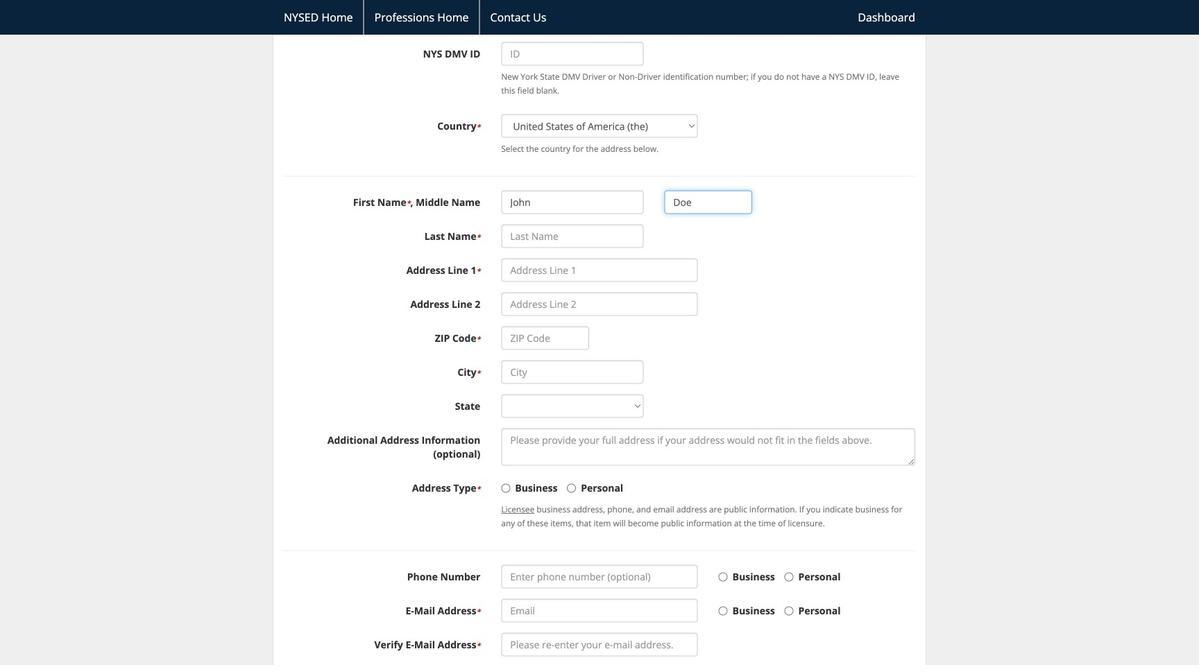 Task type: locate. For each thing, give the bounding box(es) containing it.
City text field
[[501, 361, 644, 384]]

ZIP Code text field
[[501, 327, 589, 350]]

Address Line 2 text field
[[501, 293, 698, 316]]

Email text field
[[501, 600, 698, 623]]

ID text field
[[501, 42, 644, 66]]

Middle Name text field
[[665, 191, 752, 214]]

None radio
[[785, 607, 794, 616]]

Please provide your full address if your address would not fit in the fields above. text field
[[501, 429, 916, 466]]

None radio
[[501, 484, 510, 493], [567, 484, 576, 493], [719, 573, 728, 582], [785, 573, 794, 582], [719, 607, 728, 616], [501, 484, 510, 493], [567, 484, 576, 493], [719, 573, 728, 582], [785, 573, 794, 582], [719, 607, 728, 616]]

Last Name text field
[[501, 225, 644, 248]]

Enter phone number (optional) text field
[[501, 566, 698, 589]]



Task type: describe. For each thing, give the bounding box(es) containing it.
Address Line 1 text field
[[501, 259, 698, 282]]

Please re-enter your e-mail address. text field
[[501, 634, 698, 657]]

First Name text field
[[501, 191, 644, 214]]

MM/DD/YYYY text field
[[501, 0, 644, 7]]



Task type: vqa. For each thing, say whether or not it's contained in the screenshot.
"submit" on the left bottom of page
no



